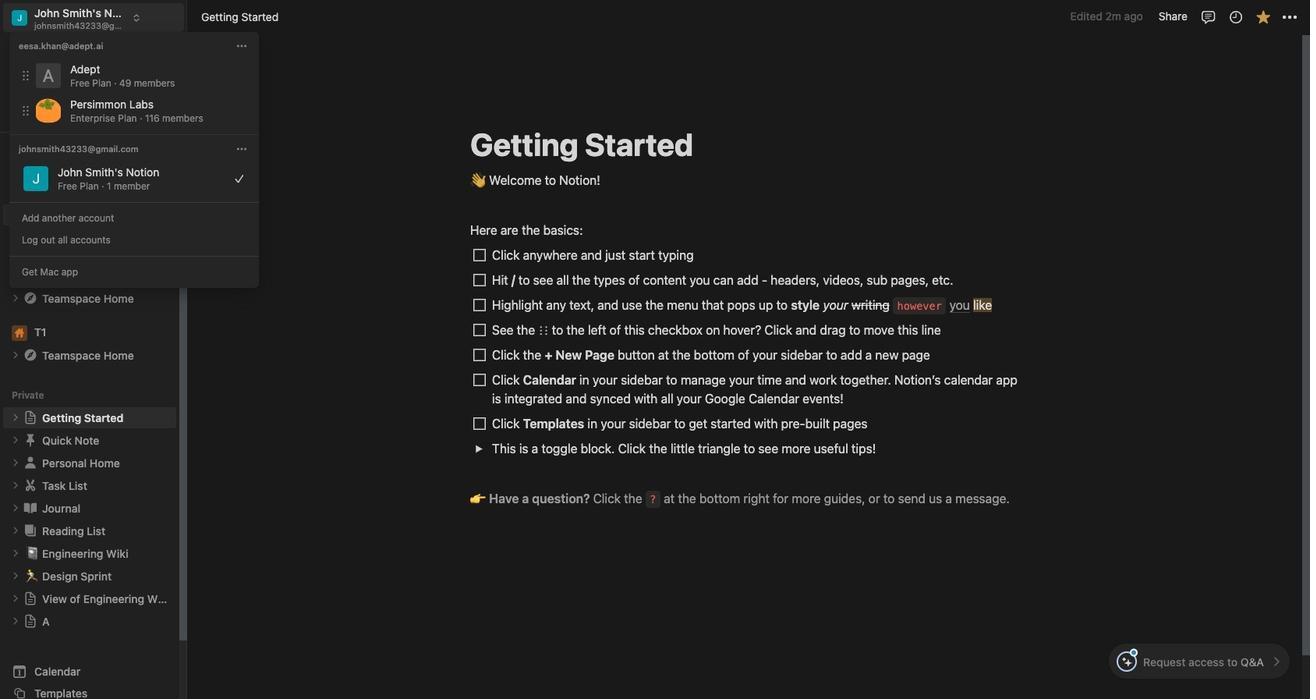 Task type: vqa. For each thing, say whether or not it's contained in the screenshot.
the 🥑 icon
no



Task type: describe. For each thing, give the bounding box(es) containing it.
t image
[[12, 268, 27, 284]]

👋 image
[[471, 169, 486, 190]]



Task type: locate. For each thing, give the bounding box(es) containing it.
comments image
[[1201, 9, 1217, 25]]

favorited image
[[1256, 9, 1271, 25]]

a image
[[36, 63, 61, 88]]

👉 image
[[471, 488, 486, 508]]

updates image
[[1229, 9, 1244, 25]]



